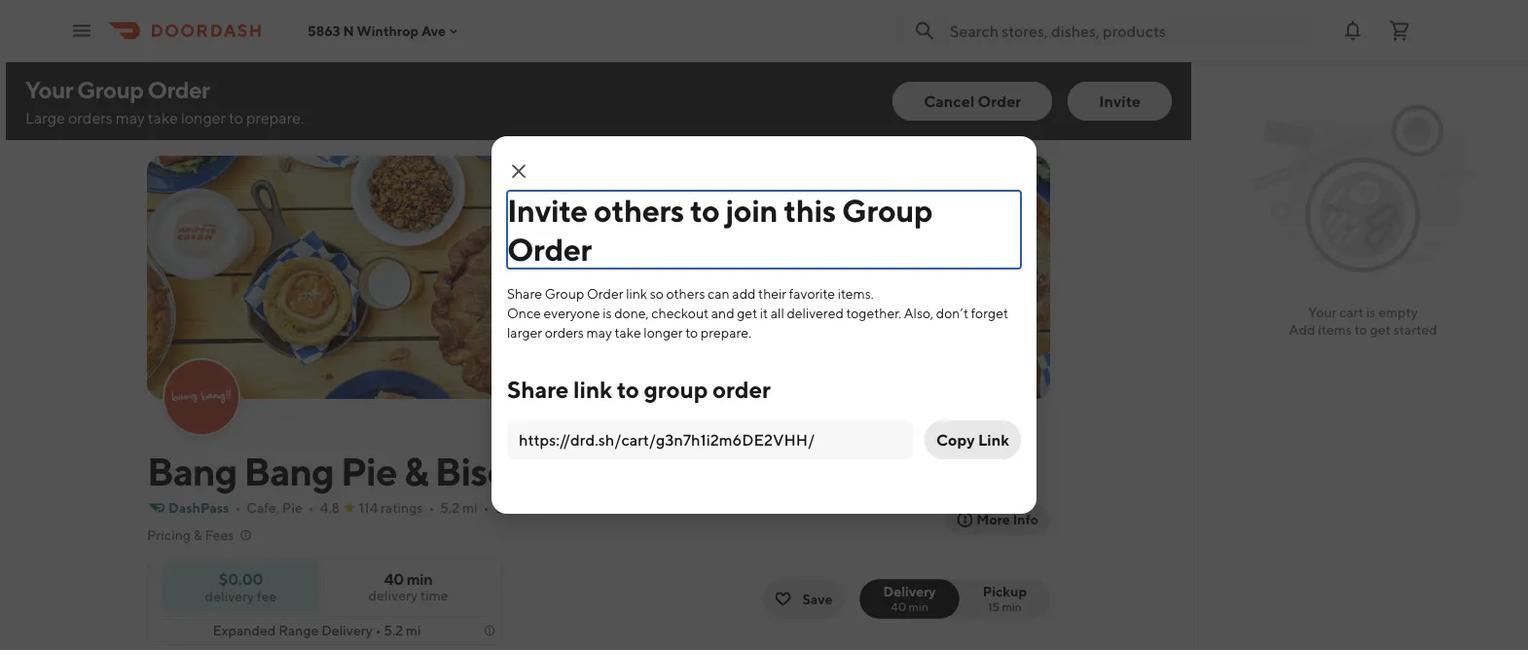 Task type: describe. For each thing, give the bounding box(es) containing it.
orders inside share group order link so others can add their favorite items. once everyone is done, checkout and get it all delivered together. also, don't forget larger orders may take longer to prepare.
[[545, 325, 584, 341]]

order
[[713, 375, 771, 403]]

expanded
[[213, 623, 276, 639]]

invite others to join this group order
[[507, 192, 933, 267]]

longer inside share group order link so others can add their favorite items. once everyone is done, checkout and get it all delivered together. also, don't forget larger orders may take longer to prepare.
[[644, 325, 683, 341]]

5863 n winthrop ave
[[308, 23, 446, 39]]

• left cafe,
[[235, 500, 241, 516]]

orders inside your group order large orders may take longer to prepare.
[[68, 109, 113, 127]]

n
[[343, 23, 354, 39]]

time
[[420, 588, 448, 604]]

pickup
[[983, 583, 1027, 599]]

114
[[359, 500, 378, 516]]

more
[[977, 512, 1010, 528]]

add
[[1289, 322, 1316, 338]]

40 inside 40 min delivery time
[[384, 570, 404, 588]]

1 horizontal spatial pie
[[341, 448, 397, 494]]

your for group
[[25, 75, 73, 103]]

more info
[[977, 512, 1039, 528]]

take inside share group order link so others can add their favorite items. once everyone is done, checkout and get it all delivered together. also, don't forget larger orders may take longer to prepare.
[[615, 325, 641, 341]]

1 vertical spatial pie
[[282, 500, 303, 516]]

1 bang from the left
[[147, 448, 237, 494]]

range
[[279, 623, 319, 639]]

join
[[726, 192, 778, 228]]

once
[[507, 305, 541, 321]]

share for share link to group order
[[507, 375, 569, 403]]

5.2 mi • $$
[[440, 500, 511, 516]]

larger
[[507, 325, 542, 341]]

get inside share group order link so others can add their favorite items. once everyone is done, checkout and get it all delivered together. also, don't forget larger orders may take longer to prepare.
[[737, 305, 758, 321]]

to inside your group order large orders may take longer to prepare.
[[229, 109, 243, 127]]

cancel
[[924, 92, 975, 110]]

large
[[25, 109, 65, 127]]

group for your group order
[[77, 75, 143, 103]]

• right ratings
[[429, 500, 434, 516]]

delivery 40 min
[[884, 583, 936, 614]]

order inside your group order large orders may take longer to prepare.
[[148, 75, 209, 103]]

info
[[1013, 512, 1039, 528]]

pickup 15 min
[[983, 583, 1027, 614]]

40 inside delivery 40 min
[[891, 600, 907, 614]]

none radio containing delivery
[[860, 580, 960, 619]]

$0.00 delivery fee
[[205, 570, 277, 604]]

favorite
[[789, 286, 835, 302]]

pricing
[[147, 527, 191, 543]]

so
[[650, 286, 664, 302]]

0 vertical spatial 5.2
[[440, 500, 460, 516]]

prepare. inside your group order large orders may take longer to prepare.
[[246, 109, 304, 127]]

done,
[[614, 305, 649, 321]]

close invite others to join this group order image
[[507, 160, 531, 183]]

0 horizontal spatial delivery
[[321, 623, 373, 639]]

it
[[760, 305, 768, 321]]

0 horizontal spatial mi
[[406, 623, 421, 639]]

min for pickup
[[1002, 600, 1022, 614]]

save
[[803, 591, 833, 607]]

4.8
[[320, 500, 340, 516]]

to inside the your cart is empty add items to get started
[[1355, 322, 1368, 338]]

0 horizontal spatial link
[[573, 375, 612, 403]]

0 horizontal spatial 5.2
[[384, 623, 403, 639]]

expanded range delivery • 5.2 mi
[[213, 623, 421, 639]]

5863
[[308, 23, 340, 39]]

prepare. inside share group order link so others can add their favorite items. once everyone is done, checkout and get it all delivered together. also, don't forget larger orders may take longer to prepare.
[[701, 325, 752, 341]]

• left 4.8
[[308, 500, 314, 516]]

cart
[[1340, 304, 1364, 320]]

may inside share group order link so others can add their favorite items. once everyone is done, checkout and get it all delivered together. also, don't forget larger orders may take longer to prepare.
[[587, 325, 612, 341]]

biscuits
[[435, 448, 570, 494]]

5863 n winthrop ave button
[[308, 23, 462, 39]]

cafe, pie
[[247, 500, 303, 516]]

save button
[[764, 580, 845, 619]]

40 min delivery time
[[368, 570, 448, 604]]

copy link button
[[925, 421, 1021, 460]]

link
[[978, 431, 1010, 449]]

checkout
[[652, 305, 709, 321]]

order methods option group
[[860, 580, 1050, 619]]

1 horizontal spatial &
[[404, 448, 428, 494]]

notification bell image
[[1342, 19, 1365, 42]]

15
[[988, 600, 1000, 614]]

started
[[1394, 322, 1438, 338]]

empty
[[1379, 304, 1418, 320]]

dashpass
[[168, 500, 229, 516]]

delivery inside $0.00 delivery fee
[[205, 588, 254, 604]]

don't
[[936, 305, 969, 321]]

share link to group order
[[507, 375, 771, 403]]

winthrop
[[357, 23, 419, 39]]



Task type: vqa. For each thing, say whether or not it's contained in the screenshot.
bottom Your
yes



Task type: locate. For each thing, give the bounding box(es) containing it.
$$
[[495, 500, 511, 516]]

0 horizontal spatial prepare.
[[246, 109, 304, 127]]

0 vertical spatial invite
[[1099, 92, 1141, 110]]

0 horizontal spatial your
[[25, 75, 73, 103]]

1 vertical spatial your
[[1308, 304, 1337, 320]]

1 horizontal spatial delivery
[[884, 583, 936, 599]]

0 vertical spatial take
[[148, 109, 178, 127]]

cancel order
[[924, 92, 1021, 110]]

get left it
[[737, 305, 758, 321]]

take
[[148, 109, 178, 127], [615, 325, 641, 341]]

1 horizontal spatial mi
[[462, 500, 478, 516]]

0 vertical spatial delivery
[[884, 583, 936, 599]]

0 items, open order cart image
[[1388, 19, 1412, 42]]

all
[[771, 305, 784, 321]]

group for share group order link so others can add their favorite items.
[[545, 286, 584, 302]]

0 vertical spatial longer
[[181, 109, 226, 127]]

bang up dashpass
[[147, 448, 237, 494]]

min
[[407, 570, 433, 588], [909, 600, 929, 614], [1002, 600, 1022, 614]]

0 horizontal spatial orders
[[68, 109, 113, 127]]

1 vertical spatial group
[[842, 192, 933, 228]]

items.
[[838, 286, 874, 302]]

min for delivery
[[909, 600, 929, 614]]

invite inside invite others to join this group order
[[507, 192, 588, 228]]

0 vertical spatial share
[[507, 286, 542, 302]]

may right the large
[[116, 109, 145, 127]]

cancel order button
[[893, 82, 1053, 121]]

0 vertical spatial pie
[[341, 448, 397, 494]]

fee
[[257, 588, 277, 604]]

is inside share group order link so others can add their favorite items. once everyone is done, checkout and get it all delivered together. also, don't forget larger orders may take longer to prepare.
[[603, 305, 612, 321]]

1 horizontal spatial delivery
[[368, 588, 418, 604]]

is right the cart
[[1367, 304, 1376, 320]]

1 vertical spatial delivery
[[321, 623, 373, 639]]

1 vertical spatial &
[[193, 527, 202, 543]]

mi
[[462, 500, 478, 516], [406, 623, 421, 639]]

Share link text field
[[519, 429, 901, 451]]

can
[[708, 286, 730, 302]]

1 vertical spatial others
[[666, 286, 705, 302]]

invite for invite
[[1099, 92, 1141, 110]]

order inside share group order link so others can add their favorite items. once everyone is done, checkout and get it all delivered together. also, don't forget larger orders may take longer to prepare.
[[587, 286, 624, 302]]

0 horizontal spatial &
[[193, 527, 202, 543]]

1 horizontal spatial link
[[626, 286, 647, 302]]

delivery
[[368, 588, 418, 604], [205, 588, 254, 604]]

group inside invite others to join this group order
[[842, 192, 933, 228]]

order inside button
[[978, 92, 1021, 110]]

delivery
[[884, 583, 936, 599], [321, 623, 373, 639]]

group down open menu image
[[77, 75, 143, 103]]

2 share from the top
[[507, 375, 569, 403]]

&
[[404, 448, 428, 494], [193, 527, 202, 543]]

2 bang from the left
[[244, 448, 334, 494]]

your up the large
[[25, 75, 73, 103]]

orders right the large
[[68, 109, 113, 127]]

link left so
[[626, 286, 647, 302]]

1 share from the top
[[507, 286, 542, 302]]

2 horizontal spatial min
[[1002, 600, 1022, 614]]

1 horizontal spatial your
[[1308, 304, 1337, 320]]

order
[[148, 75, 209, 103], [978, 92, 1021, 110], [507, 231, 592, 267], [587, 286, 624, 302]]

pie right cafe,
[[282, 500, 303, 516]]

together.
[[846, 305, 902, 321]]

min down ratings
[[407, 570, 433, 588]]

0 horizontal spatial pie
[[282, 500, 303, 516]]

• down 40 min delivery time
[[375, 623, 381, 639]]

get
[[737, 305, 758, 321], [1370, 322, 1391, 338]]

pricing & fees button
[[147, 526, 253, 545]]

5.2
[[440, 500, 460, 516], [384, 623, 403, 639]]

1 vertical spatial longer
[[644, 325, 683, 341]]

min left 15
[[909, 600, 929, 614]]

1 vertical spatial 5.2
[[384, 623, 403, 639]]

link down 'everyone'
[[573, 375, 612, 403]]

expanded range delivery • 5.2 mi image
[[482, 623, 497, 639]]

order inside invite others to join this group order
[[507, 231, 592, 267]]

1 horizontal spatial group
[[545, 286, 584, 302]]

your cart is empty add items to get started
[[1289, 304, 1438, 338]]

1 horizontal spatial invite
[[1099, 92, 1141, 110]]

min inside pickup 15 min
[[1002, 600, 1022, 614]]

items
[[1318, 322, 1352, 338]]

invite inside button
[[1099, 92, 1141, 110]]

0 horizontal spatial min
[[407, 570, 433, 588]]

40
[[384, 570, 404, 588], [891, 600, 907, 614]]

1 vertical spatial take
[[615, 325, 641, 341]]

1 horizontal spatial is
[[1367, 304, 1376, 320]]

share up once
[[507, 286, 542, 302]]

copy
[[936, 431, 975, 449]]

others
[[594, 192, 684, 228], [666, 286, 705, 302]]

share down larger
[[507, 375, 569, 403]]

delivery inside order methods option group
[[884, 583, 936, 599]]

prepare.
[[246, 109, 304, 127], [701, 325, 752, 341]]

link inside share group order link so others can add their favorite items. once everyone is done, checkout and get it all delivered together. also, don't forget larger orders may take longer to prepare.
[[626, 286, 647, 302]]

114 ratings •
[[359, 500, 434, 516]]

1 horizontal spatial get
[[1370, 322, 1391, 338]]

take inside your group order large orders may take longer to prepare.
[[148, 109, 178, 127]]

link
[[626, 286, 647, 302], [573, 375, 612, 403]]

everyone
[[544, 305, 600, 321]]

may inside your group order large orders may take longer to prepare.
[[116, 109, 145, 127]]

your inside the your cart is empty add items to get started
[[1308, 304, 1337, 320]]

others up so
[[594, 192, 684, 228]]

cafe,
[[247, 500, 280, 516]]

40 right 'save'
[[891, 600, 907, 614]]

your up items
[[1308, 304, 1337, 320]]

copy link
[[936, 431, 1010, 449]]

& inside button
[[193, 527, 202, 543]]

others up 'checkout'
[[666, 286, 705, 302]]

also,
[[904, 305, 934, 321]]

ave
[[421, 23, 446, 39]]

get down empty
[[1370, 322, 1391, 338]]

share for share group order link so others can add their favorite items. once everyone is done, checkout and get it all delivered together. also, don't forget larger orders may take longer to prepare.
[[507, 286, 542, 302]]

pricing & fees
[[147, 527, 234, 543]]

5.2 down 40 min delivery time
[[384, 623, 403, 639]]

group inside your group order large orders may take longer to prepare.
[[77, 75, 143, 103]]

more info button
[[946, 504, 1050, 535]]

40 left 'time'
[[384, 570, 404, 588]]

0 horizontal spatial get
[[737, 305, 758, 321]]

invite button
[[1068, 82, 1172, 121]]

0 horizontal spatial bang
[[147, 448, 237, 494]]

0 vertical spatial mi
[[462, 500, 478, 516]]

min inside delivery 40 min
[[909, 600, 929, 614]]

0 vertical spatial may
[[116, 109, 145, 127]]

1 vertical spatial share
[[507, 375, 569, 403]]

1 horizontal spatial longer
[[644, 325, 683, 341]]

0 vertical spatial &
[[404, 448, 428, 494]]

invite
[[1099, 92, 1141, 110], [507, 192, 588, 228]]

bang
[[147, 448, 237, 494], [244, 448, 334, 494]]

mi down 'time'
[[406, 623, 421, 639]]

your for cart
[[1308, 304, 1337, 320]]

1 vertical spatial invite
[[507, 192, 588, 228]]

1 horizontal spatial 40
[[891, 600, 907, 614]]

0 vertical spatial prepare.
[[246, 109, 304, 127]]

is left "done,"
[[603, 305, 612, 321]]

0 horizontal spatial group
[[77, 75, 143, 103]]

1 vertical spatial prepare.
[[701, 325, 752, 341]]

delivery right range
[[321, 623, 373, 639]]

1 horizontal spatial may
[[587, 325, 612, 341]]

• left $$
[[483, 500, 489, 516]]

get inside the your cart is empty add items to get started
[[1370, 322, 1391, 338]]

1 vertical spatial mi
[[406, 623, 421, 639]]

& left fees
[[193, 527, 202, 543]]

pie up the 114
[[341, 448, 397, 494]]

min inside 40 min delivery time
[[407, 570, 433, 588]]

1 horizontal spatial bang
[[244, 448, 334, 494]]

ratings
[[381, 500, 423, 516]]

0 horizontal spatial delivery
[[205, 588, 254, 604]]

•
[[235, 500, 241, 516], [308, 500, 314, 516], [429, 500, 434, 516], [483, 500, 489, 516], [375, 623, 381, 639]]

0 vertical spatial your
[[25, 75, 73, 103]]

1 horizontal spatial 5.2
[[440, 500, 460, 516]]

this
[[784, 192, 836, 228]]

your group order large orders may take longer to prepare.
[[25, 75, 304, 127]]

is
[[1367, 304, 1376, 320], [603, 305, 612, 321]]

group
[[644, 375, 708, 403]]

may down 'everyone'
[[587, 325, 612, 341]]

1 vertical spatial orders
[[545, 325, 584, 341]]

fees
[[205, 527, 234, 543]]

delivered
[[787, 305, 844, 321]]

min down pickup
[[1002, 600, 1022, 614]]

share
[[507, 286, 542, 302], [507, 375, 569, 403]]

delivery left fee
[[205, 588, 254, 604]]

to inside share group order link so others can add their favorite items. once everyone is done, checkout and get it all delivered together. also, don't forget larger orders may take longer to prepare.
[[686, 325, 698, 341]]

0 vertical spatial 40
[[384, 570, 404, 588]]

1 horizontal spatial orders
[[545, 325, 584, 341]]

longer
[[181, 109, 226, 127], [644, 325, 683, 341]]

group up 'everyone'
[[545, 286, 584, 302]]

0 horizontal spatial invite
[[507, 192, 588, 228]]

1 vertical spatial link
[[573, 375, 612, 403]]

0 horizontal spatial longer
[[181, 109, 226, 127]]

your inside your group order large orders may take longer to prepare.
[[25, 75, 73, 103]]

share group order link so others can add their favorite items. once everyone is done, checkout and get it all delivered together. also, don't forget larger orders may take longer to prepare.
[[507, 286, 1009, 341]]

None radio
[[948, 580, 1050, 619]]

dashpass •
[[168, 500, 241, 516]]

bang bang pie & biscuits
[[147, 448, 570, 494]]

group inside share group order link so others can add their favorite items. once everyone is done, checkout and get it all delivered together. also, don't forget larger orders may take longer to prepare.
[[545, 286, 584, 302]]

0 horizontal spatial 40
[[384, 570, 404, 588]]

2 horizontal spatial group
[[842, 192, 933, 228]]

orders down 'everyone'
[[545, 325, 584, 341]]

others inside share group order link so others can add their favorite items. once everyone is done, checkout and get it all delivered together. also, don't forget larger orders may take longer to prepare.
[[666, 286, 705, 302]]

$0.00
[[219, 570, 263, 588]]

may
[[116, 109, 145, 127], [587, 325, 612, 341]]

none radio containing pickup
[[948, 580, 1050, 619]]

invite for invite others to join this group order
[[507, 192, 588, 228]]

0 vertical spatial group
[[77, 75, 143, 103]]

None radio
[[860, 580, 960, 619]]

share inside share group order link so others can add their favorite items. once everyone is done, checkout and get it all delivered together. also, don't forget larger orders may take longer to prepare.
[[507, 286, 542, 302]]

longer inside your group order large orders may take longer to prepare.
[[181, 109, 226, 127]]

forget
[[971, 305, 1009, 321]]

bang bang pie & biscuits image
[[147, 156, 1050, 399], [165, 360, 239, 434]]

0 vertical spatial orders
[[68, 109, 113, 127]]

0 horizontal spatial may
[[116, 109, 145, 127]]

to inside invite others to join this group order
[[690, 192, 720, 228]]

orders
[[68, 109, 113, 127], [545, 325, 584, 341]]

to
[[229, 109, 243, 127], [690, 192, 720, 228], [1355, 322, 1368, 338], [686, 325, 698, 341], [617, 375, 639, 403]]

others inside invite others to join this group order
[[594, 192, 684, 228]]

bang up cafe, pie
[[244, 448, 334, 494]]

is inside the your cart is empty add items to get started
[[1367, 304, 1376, 320]]

delivery inside 40 min delivery time
[[368, 588, 418, 604]]

& up ratings
[[404, 448, 428, 494]]

add
[[732, 286, 756, 302]]

1 vertical spatial 40
[[891, 600, 907, 614]]

5.2 right ratings
[[440, 500, 460, 516]]

0 vertical spatial others
[[594, 192, 684, 228]]

1 horizontal spatial prepare.
[[701, 325, 752, 341]]

their
[[758, 286, 787, 302]]

1 horizontal spatial min
[[909, 600, 929, 614]]

group right this
[[842, 192, 933, 228]]

group
[[77, 75, 143, 103], [842, 192, 933, 228], [545, 286, 584, 302]]

2 vertical spatial group
[[545, 286, 584, 302]]

your
[[25, 75, 73, 103], [1308, 304, 1337, 320]]

1 horizontal spatial take
[[615, 325, 641, 341]]

0 vertical spatial link
[[626, 286, 647, 302]]

delivery left 'time'
[[368, 588, 418, 604]]

and
[[711, 305, 735, 321]]

mi left $$
[[462, 500, 478, 516]]

delivery right 'save'
[[884, 583, 936, 599]]

1 vertical spatial may
[[587, 325, 612, 341]]

0 horizontal spatial is
[[603, 305, 612, 321]]

open menu image
[[70, 19, 93, 42]]

0 horizontal spatial take
[[148, 109, 178, 127]]



